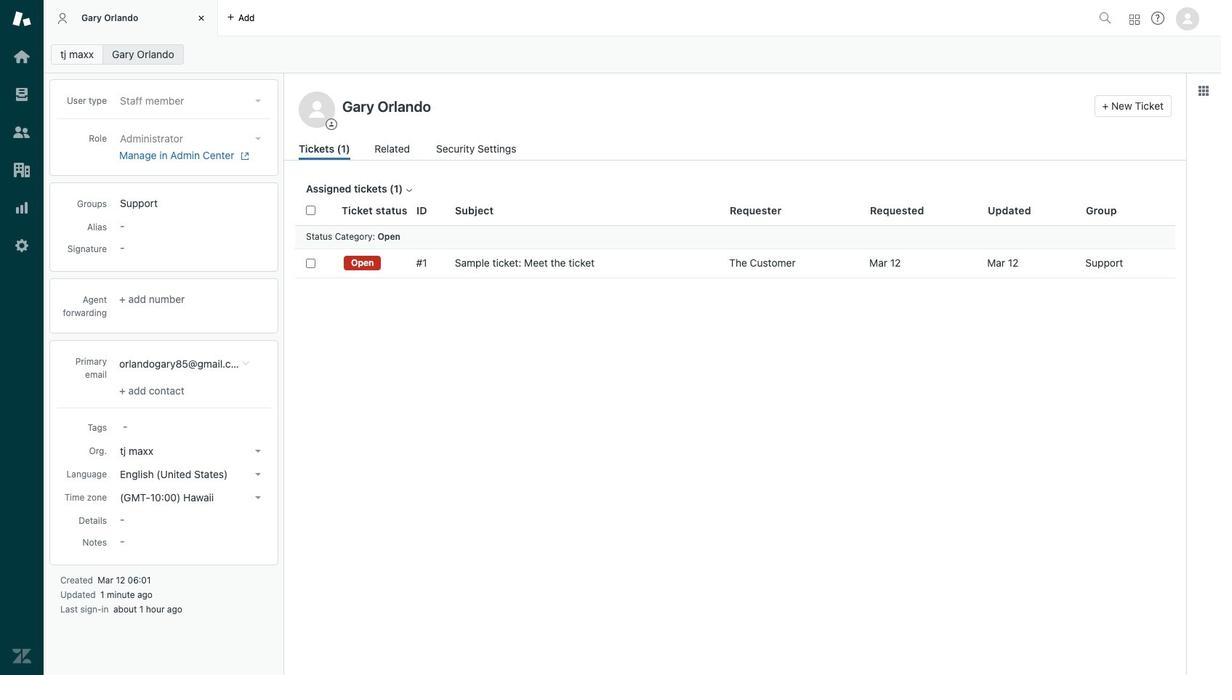Task type: vqa. For each thing, say whether or not it's contained in the screenshot.
grid
yes



Task type: describe. For each thing, give the bounding box(es) containing it.
customers image
[[12, 123, 31, 142]]

reporting image
[[12, 199, 31, 217]]

zendesk products image
[[1130, 14, 1140, 24]]

Select All Tickets checkbox
[[306, 206, 316, 215]]

zendesk support image
[[12, 9, 31, 28]]

- field
[[117, 419, 267, 435]]

3 arrow down image from the top
[[255, 450, 261, 453]]

views image
[[12, 85, 31, 104]]

zendesk image
[[12, 647, 31, 666]]

main element
[[0, 0, 44, 676]]

4 arrow down image from the top
[[255, 497, 261, 500]]

organizations image
[[12, 161, 31, 180]]

close image
[[194, 11, 209, 25]]

get help image
[[1152, 12, 1165, 25]]



Task type: locate. For each thing, give the bounding box(es) containing it.
secondary element
[[44, 40, 1222, 69]]

tab
[[44, 0, 218, 36]]

arrow down image
[[255, 100, 261, 103], [255, 137, 261, 140], [255, 450, 261, 453], [255, 497, 261, 500]]

tabs tab list
[[44, 0, 1094, 36]]

1 arrow down image from the top
[[255, 100, 261, 103]]

2 arrow down image from the top
[[255, 137, 261, 140]]

get started image
[[12, 47, 31, 66]]

arrow down image
[[255, 473, 261, 476]]

apps image
[[1199, 85, 1210, 97]]

grid
[[284, 196, 1187, 676]]

None text field
[[338, 95, 1089, 117]]

None checkbox
[[306, 259, 316, 268]]

admin image
[[12, 236, 31, 255]]



